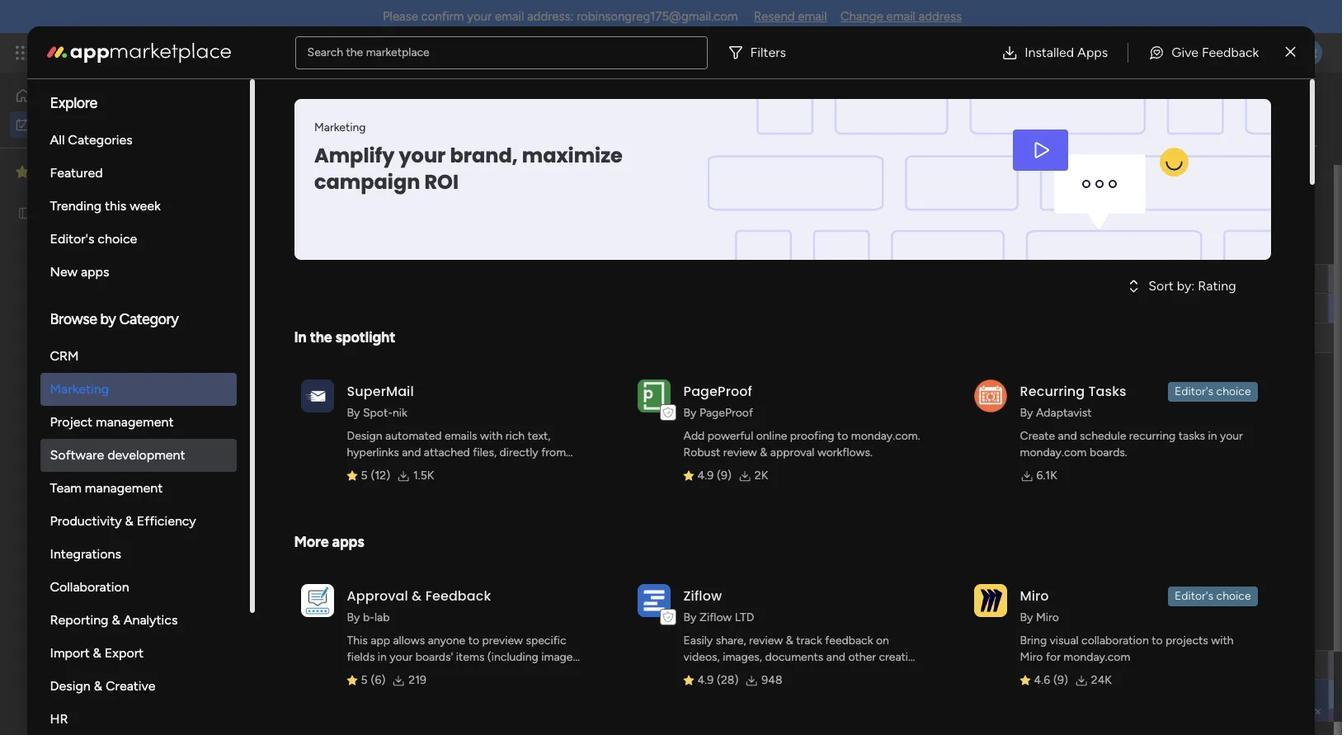 Task type: vqa. For each thing, say whether or not it's contained in the screenshot.
5 related to By
yes



Task type: describe. For each thing, give the bounding box(es) containing it.
management for project management
[[96, 414, 174, 430]]

to inside bring visual collaboration to projects with miro for monday.com
[[1152, 634, 1163, 648]]

notifications image
[[1053, 45, 1070, 61]]

1 image
[[1102, 34, 1117, 52]]

my work
[[248, 96, 358, 133]]

/ left 3
[[393, 625, 401, 645]]

21
[[1162, 273, 1172, 285]]

amplify
[[314, 142, 394, 169]]

recurring tasks
[[1021, 382, 1127, 401]]

search the marketplace
[[307, 45, 430, 59]]

app
[[371, 634, 390, 648]]

spotlight
[[336, 328, 395, 347]]

for
[[1046, 650, 1061, 664]]

board #1 inside board #1 list box
[[39, 206, 84, 220]]

resend email
[[754, 9, 828, 24]]

items inside later / 0 items
[[341, 570, 369, 584]]

1 vertical spatial #1
[[723, 659, 735, 673]]

see
[[289, 45, 308, 59]]

nov for nov 21
[[1139, 273, 1159, 285]]

and inside easily share, review & track feedback on videos, images, documents and other creative assets.
[[827, 650, 846, 664]]

reporting & analytics
[[50, 612, 178, 628]]

installed
[[1025, 44, 1075, 60]]

1 date from the top
[[1144, 238, 1169, 252]]

bring visual collaboration to projects with miro for monday.com
[[1021, 634, 1234, 664]]

sort by: rating
[[1149, 278, 1237, 294]]

browse by category
[[50, 310, 179, 328]]

reporting
[[50, 612, 109, 628]]

948
[[762, 673, 783, 688]]

new for new apps
[[50, 264, 78, 280]]

customize button
[[596, 165, 685, 191]]

and down 5 (6)
[[363, 688, 382, 702]]

(28)
[[717, 673, 739, 688]]

1 vertical spatial ziflow
[[700, 611, 732, 625]]

without a date / 3 items
[[278, 625, 442, 645]]

trending this week
[[50, 198, 161, 214]]

marketing amplify your brand, maximize campaign roi
[[314, 121, 623, 196]]

& for efficiency
[[125, 513, 134, 529]]

this for week
[[278, 447, 308, 467]]

feedback inside button
[[1203, 44, 1260, 60]]

5 for &
[[361, 673, 368, 688]]

create
[[1021, 429, 1056, 443]]

new for new item
[[250, 171, 274, 185]]

without
[[278, 625, 337, 645]]

monday.com inside design automated emails with rich text, hyperlinks and attached files, directly from monday.com
[[347, 462, 414, 476]]

apps for new apps
[[81, 264, 109, 280]]

identify strengths and weaknesses
[[268, 688, 447, 702]]

greg robinson image
[[1297, 40, 1323, 66]]

easily
[[684, 634, 713, 648]]

change
[[841, 9, 884, 24]]

0 vertical spatial pageproof
[[684, 382, 753, 401]]

this for app
[[347, 634, 368, 648]]

/ up 5 (12)
[[355, 447, 362, 467]]

& inside easily share, review & track feedback on videos, images, documents and other creative assets.
[[786, 634, 794, 648]]

and inside "this app allows anyone to preview specific fields in your boards' items (including images) and make updates accordingly."
[[347, 667, 366, 681]]

select product image
[[15, 45, 31, 61]]

4.9 (28)
[[698, 673, 739, 688]]

0 vertical spatial choice
[[98, 231, 137, 247]]

& for creative
[[94, 678, 102, 694]]

marketing for marketing amplify your brand, maximize campaign roi
[[314, 121, 366, 135]]

my work button
[[10, 111, 177, 137]]

give feedback
[[1172, 44, 1260, 60]]

design automated emails with rich text, hyperlinks and attached files, directly from monday.com
[[347, 429, 566, 476]]

(6)
[[371, 673, 386, 688]]

videos,
[[684, 650, 720, 664]]

invite members image
[[1126, 45, 1142, 61]]

board #1 inside board #1 link
[[690, 659, 735, 673]]

project
[[50, 414, 93, 430]]

monday.com.
[[852, 429, 921, 443]]

emails
[[445, 429, 477, 443]]

team management
[[50, 480, 163, 496]]

the for spotlight
[[310, 328, 332, 347]]

nov 23
[[1139, 302, 1173, 314]]

Filter dashboard by text search field
[[313, 165, 469, 191]]

tasks
[[1179, 429, 1206, 443]]

& for export
[[93, 645, 101, 661]]

brand,
[[450, 142, 518, 169]]

strengths
[[311, 688, 361, 702]]

in inside create and schedule recurring tasks in your monday.com boards.
[[1209, 429, 1218, 443]]

apps image
[[1162, 45, 1179, 61]]

confirm
[[421, 9, 464, 24]]

more
[[294, 533, 329, 551]]

categories
[[68, 132, 133, 148]]

see plans button
[[266, 40, 346, 65]]

recurring
[[1130, 429, 1176, 443]]

23
[[1161, 302, 1173, 314]]

your inside marketing amplify your brand, maximize campaign roi
[[399, 142, 446, 169]]

later / 0 items
[[278, 565, 369, 586]]

1.5k
[[414, 469, 434, 483]]

items inside this week / 0 items
[[376, 451, 405, 465]]

app logo image for this app allows anyone to preview specific fields in your boards' items (including images) and make updates accordingly.
[[301, 584, 334, 617]]

boards.
[[1090, 446, 1128, 460]]

/ for today
[[329, 387, 336, 408]]

search
[[307, 45, 343, 59]]

to for pageproof
[[838, 429, 849, 443]]

b-
[[363, 611, 375, 625]]

a
[[341, 625, 351, 645]]

adaptavist
[[1037, 406, 1092, 420]]

app logo image for create and schedule recurring tasks in your monday.com boards.
[[974, 379, 1007, 412]]

editor's choice for supermail
[[1175, 385, 1252, 399]]

other
[[849, 650, 877, 664]]

overdue / 2 items
[[278, 239, 395, 259]]

rating
[[1199, 278, 1237, 294]]

create and schedule recurring tasks in your monday.com boards.
[[1021, 429, 1244, 460]]

home
[[38, 88, 69, 102]]

monday work management
[[73, 43, 256, 62]]

1 vertical spatial pageproof
[[700, 406, 754, 420]]

feedback
[[825, 634, 874, 648]]

editor's choice for approval & feedback
[[1175, 589, 1252, 603]]

this
[[105, 198, 126, 214]]

boards'
[[416, 650, 453, 664]]

your inside create and schedule recurring tasks in your monday.com boards.
[[1221, 429, 1244, 443]]

board #1 link
[[688, 651, 840, 681]]

export
[[105, 645, 144, 661]]

(9) for 4.9 (9)
[[717, 469, 732, 483]]

files,
[[473, 446, 497, 460]]

monday.com inside create and schedule recurring tasks in your monday.com boards.
[[1021, 446, 1087, 460]]

workflows.
[[818, 446, 873, 460]]

monday.com inside bring visual collaboration to projects with miro for monday.com
[[1064, 650, 1131, 664]]

installed apps button
[[989, 36, 1122, 69]]

new apps
[[50, 264, 109, 280]]

import & export
[[50, 645, 144, 661]]

+ add item
[[270, 331, 328, 345]]

6.1k
[[1037, 469, 1058, 483]]

give feedback link
[[1136, 36, 1273, 69]]

review inside easily share, review & track feedback on videos, images, documents and other creative assets.
[[749, 634, 783, 648]]

featured
[[50, 165, 103, 181]]

and inside create and schedule recurring tasks in your monday.com boards.
[[1058, 429, 1078, 443]]

2
[[357, 243, 364, 258]]

by:
[[1178, 278, 1195, 294]]

& for feedback
[[412, 587, 422, 606]]

date
[[355, 625, 389, 645]]

analytics
[[124, 612, 178, 628]]

v2 star 2 image
[[16, 162, 29, 182]]

by
[[100, 310, 116, 328]]

management for team management
[[85, 480, 163, 496]]

item
[[277, 171, 300, 185]]

apps marketplace image
[[47, 43, 231, 62]]

design for design & creative
[[50, 678, 91, 694]]

4.9 for ziflow
[[698, 673, 714, 688]]

online
[[757, 429, 788, 443]]

your inside "this app allows anyone to preview specific fields in your boards' items (including images) and make updates accordingly."
[[390, 650, 413, 664]]

design for design automated emails with rich text, hyperlinks and attached files, directly from monday.com
[[347, 429, 383, 443]]

roi
[[424, 168, 459, 196]]

in
[[294, 328, 307, 347]]



Task type: locate. For each thing, give the bounding box(es) containing it.
& for analytics
[[112, 612, 120, 628]]

0 horizontal spatial email
[[495, 9, 524, 24]]

with right projects
[[1212, 634, 1234, 648]]

customize
[[623, 171, 679, 185]]

address:
[[527, 9, 574, 24]]

items inside without a date / 3 items
[[414, 630, 442, 644]]

editor's up projects
[[1175, 589, 1214, 603]]

collaboration
[[50, 579, 129, 595]]

1 vertical spatial in
[[378, 650, 387, 664]]

board inside list box
[[39, 206, 69, 220]]

choice for pageproof
[[1217, 385, 1252, 399]]

#1 left the this
[[72, 206, 84, 220]]

0 horizontal spatial #1
[[72, 206, 84, 220]]

1 vertical spatial new
[[50, 264, 78, 280]]

2 vertical spatial monday.com
[[1064, 650, 1131, 664]]

0 vertical spatial review
[[724, 446, 758, 460]]

1 horizontal spatial with
[[1212, 634, 1234, 648]]

items up approval
[[341, 570, 369, 584]]

the for marketplace
[[346, 45, 363, 59]]

email
[[495, 9, 524, 24], [798, 9, 828, 24], [887, 9, 916, 24]]

0 vertical spatial this
[[278, 447, 308, 467]]

search image
[[449, 172, 462, 185]]

app logo image left recurring
[[974, 379, 1007, 412]]

preview
[[482, 634, 523, 648]]

approval & feedback by b-lab
[[347, 587, 491, 625]]

0 horizontal spatial in
[[378, 650, 387, 664]]

app logo image for bring visual collaboration to projects with miro for monday.com
[[974, 584, 1007, 617]]

& inside add powerful online proofing to monday.com. robust review & approval workflows.
[[760, 446, 768, 460]]

people
[[1031, 238, 1067, 252], [1031, 624, 1067, 638]]

nov for nov 23
[[1139, 302, 1159, 314]]

1 horizontal spatial 0
[[340, 392, 348, 406]]

0 up 5 (12)
[[366, 451, 373, 465]]

this inside "this app allows anyone to preview specific fields in your boards' items (including images) and make updates accordingly."
[[347, 634, 368, 648]]

completed
[[883, 660, 937, 673]]

review inside add powerful online proofing to monday.com. robust review & approval workflows.
[[724, 446, 758, 460]]

marketing inside marketing amplify your brand, maximize campaign roi
[[314, 121, 366, 135]]

2 date from the top
[[1144, 624, 1169, 638]]

design down import
[[50, 678, 91, 694]]

apps up by
[[81, 264, 109, 280]]

editor's choice down trending this week
[[50, 231, 137, 247]]

approval
[[347, 587, 408, 606]]

share,
[[716, 634, 747, 648]]

2 email from the left
[[798, 9, 828, 24]]

0 vertical spatial nov
[[1139, 273, 1159, 285]]

software
[[50, 447, 104, 463]]

2 people from the top
[[1031, 624, 1067, 638]]

fields
[[347, 650, 375, 664]]

work inside button
[[55, 117, 80, 131]]

work right monday
[[133, 43, 163, 62]]

/ left 2
[[346, 239, 354, 259]]

more apps
[[294, 533, 364, 551]]

#1 inside list box
[[72, 206, 84, 220]]

my for my work
[[36, 117, 52, 131]]

0 vertical spatial 4.9
[[698, 469, 714, 483]]

1 vertical spatial marketing
[[50, 381, 109, 397]]

4.9 down robust
[[698, 469, 714, 483]]

rich
[[506, 429, 525, 443]]

0 vertical spatial 5
[[361, 469, 368, 483]]

0 horizontal spatial apps
[[81, 264, 109, 280]]

email right change
[[887, 9, 916, 24]]

to for feedback
[[469, 634, 480, 648]]

2 vertical spatial management
[[85, 480, 163, 496]]

0 vertical spatial editor's choice
[[50, 231, 137, 247]]

1 horizontal spatial feedback
[[1203, 44, 1260, 60]]

1 vertical spatial monday.com
[[347, 462, 414, 476]]

monday
[[73, 43, 130, 62]]

miro down bring
[[1021, 650, 1044, 664]]

4.9 for pageproof
[[698, 469, 714, 483]]

1 vertical spatial work
[[55, 117, 80, 131]]

0 vertical spatial board #1
[[39, 206, 84, 220]]

2 horizontal spatial 0
[[366, 451, 373, 465]]

with inside bring visual collaboration to projects with miro for monday.com
[[1212, 634, 1234, 648]]

updates
[[399, 667, 441, 681]]

design up hyperlinks
[[347, 429, 383, 443]]

my left work
[[248, 96, 285, 133]]

0 vertical spatial miro
[[1021, 587, 1050, 606]]

0 horizontal spatial feedback
[[426, 587, 491, 606]]

today / 0 items
[[278, 387, 379, 408]]

0 for later
[[331, 570, 338, 584]]

with up files,
[[480, 429, 503, 443]]

1 vertical spatial review
[[749, 634, 783, 648]]

help image
[[1239, 45, 1255, 61]]

marketing up amplify
[[314, 121, 366, 135]]

1 horizontal spatial (9)
[[1054, 673, 1069, 688]]

3 email from the left
[[887, 9, 916, 24]]

in right tasks
[[1209, 429, 1218, 443]]

1 vertical spatial 0
[[366, 451, 373, 465]]

app logo image
[[301, 379, 334, 412], [638, 379, 671, 412], [974, 379, 1007, 412], [301, 584, 334, 617], [638, 584, 671, 617], [974, 584, 1007, 617]]

& inside approval & feedback by b-lab
[[412, 587, 422, 606]]

1 horizontal spatial design
[[347, 429, 383, 443]]

5 (6)
[[361, 673, 386, 688]]

resend
[[754, 9, 795, 24]]

ziflow up share,
[[700, 611, 732, 625]]

apps
[[1078, 44, 1109, 60]]

address
[[919, 9, 962, 24]]

0 vertical spatial design
[[347, 429, 383, 443]]

my up all
[[36, 117, 52, 131]]

this up fields
[[347, 634, 368, 648]]

items up accordingly. at the left of page
[[456, 650, 485, 664]]

0 vertical spatial editor's
[[50, 231, 94, 247]]

2 5 from the top
[[361, 673, 368, 688]]

week down today / 0 items
[[312, 447, 351, 467]]

items up (12)
[[376, 451, 405, 465]]

/ for later
[[319, 565, 327, 586]]

monday.com down "create" at the bottom right of page
[[1021, 446, 1087, 460]]

nov left 21
[[1139, 273, 1159, 285]]

ziflow up easily
[[684, 587, 722, 606]]

& left the efficiency
[[125, 513, 134, 529]]

0 vertical spatial with
[[480, 429, 503, 443]]

choice
[[98, 231, 137, 247], [1217, 385, 1252, 399], [1217, 589, 1252, 603]]

0 vertical spatial ziflow
[[684, 587, 722, 606]]

supermail
[[347, 382, 414, 401]]

development
[[107, 447, 185, 463]]

1 horizontal spatial email
[[798, 9, 828, 24]]

dapulse x slim image
[[1286, 43, 1296, 62]]

in inside "this app allows anyone to preview specific fields in your boards' items (including images) and make updates accordingly."
[[378, 650, 387, 664]]

the right in
[[310, 328, 332, 347]]

1 5 from the top
[[361, 469, 368, 483]]

2 4.9 from the top
[[698, 673, 714, 688]]

creative
[[879, 650, 921, 664]]

apps right 'more'
[[332, 533, 364, 551]]

0 horizontal spatial 0
[[331, 570, 338, 584]]

apps for more apps
[[332, 533, 364, 551]]

1 vertical spatial apps
[[332, 533, 364, 551]]

0 horizontal spatial marketing
[[50, 381, 109, 397]]

new left item
[[250, 171, 274, 185]]

all categories
[[50, 132, 133, 148]]

remove image
[[1312, 706, 1326, 719]]

new inside "button"
[[250, 171, 274, 185]]

in up make
[[378, 650, 387, 664]]

1 vertical spatial week
[[312, 447, 351, 467]]

by
[[347, 406, 360, 420], [684, 406, 697, 420], [1021, 406, 1034, 420], [347, 611, 360, 625], [684, 611, 697, 625], [1021, 611, 1034, 625]]

1 horizontal spatial #1
[[723, 659, 735, 673]]

1 vertical spatial date
[[1144, 624, 1169, 638]]

later
[[278, 565, 315, 586]]

by inside approval & feedback by b-lab
[[347, 611, 360, 625]]

1 vertical spatial board #1
[[690, 659, 735, 673]]

0 horizontal spatial my
[[36, 117, 52, 131]]

review up board #1 link at the right bottom of page
[[749, 634, 783, 648]]

0 horizontal spatial new
[[50, 264, 78, 280]]

this down today
[[278, 447, 308, 467]]

(9) right 4.6
[[1054, 673, 1069, 688]]

0 vertical spatial people
[[1031, 238, 1067, 252]]

the right search
[[346, 45, 363, 59]]

0 vertical spatial work
[[133, 43, 163, 62]]

0 horizontal spatial board #1
[[39, 206, 84, 220]]

5 left '(6)'
[[361, 673, 368, 688]]

by up robust
[[684, 406, 697, 420]]

0 horizontal spatial to
[[469, 634, 480, 648]]

crm
[[50, 348, 79, 364]]

email for resend email
[[798, 9, 828, 24]]

1 people from the top
[[1031, 238, 1067, 252]]

review down powerful
[[724, 446, 758, 460]]

0 down more apps
[[331, 570, 338, 584]]

project management
[[50, 414, 174, 430]]

ltd
[[735, 611, 755, 625]]

monday.com down hyperlinks
[[347, 462, 414, 476]]

and down fields
[[347, 667, 366, 681]]

3
[[405, 630, 411, 644]]

bring
[[1021, 634, 1047, 648]]

work for monday
[[133, 43, 163, 62]]

attached
[[424, 446, 470, 460]]

give feedback button
[[1136, 36, 1273, 69]]

1 horizontal spatial work
[[133, 43, 163, 62]]

filters button
[[721, 36, 800, 69]]

4.6 (9)
[[1035, 673, 1069, 688]]

filters
[[751, 44, 787, 60]]

0 horizontal spatial design
[[50, 678, 91, 694]]

proofing
[[791, 429, 835, 443]]

1 vertical spatial (9)
[[1054, 673, 1069, 688]]

schedule
[[1080, 429, 1127, 443]]

work
[[292, 96, 358, 133]]

add right +
[[280, 331, 301, 345]]

monday.com up 24k
[[1064, 650, 1131, 664]]

1 horizontal spatial add
[[684, 429, 705, 443]]

email right resend
[[798, 9, 828, 24]]

1 vertical spatial editor's
[[1175, 385, 1214, 399]]

new up browse
[[50, 264, 78, 280]]

marketing for marketing
[[50, 381, 109, 397]]

add inside add powerful online proofing to monday.com. robust review & approval workflows.
[[684, 429, 705, 443]]

feedback inside approval & feedback by b-lab
[[426, 587, 491, 606]]

0 inside this week / 0 items
[[366, 451, 373, 465]]

items right 3
[[414, 630, 442, 644]]

editor's for approval & feedback
[[1175, 589, 1214, 603]]

app logo image left pageproof by pageproof
[[638, 379, 671, 412]]

to inside add powerful online proofing to monday.com. robust review & approval workflows.
[[838, 429, 849, 443]]

items inside overdue / 2 items
[[367, 243, 395, 258]]

0 vertical spatial add
[[280, 331, 301, 345]]

& right approval
[[412, 587, 422, 606]]

0 horizontal spatial the
[[310, 328, 332, 347]]

items inside today / 0 items
[[350, 392, 379, 406]]

0 horizontal spatial work
[[55, 117, 80, 131]]

editor's for supermail
[[1175, 385, 1214, 399]]

/ for overdue
[[346, 239, 354, 259]]

1 vertical spatial design
[[50, 678, 91, 694]]

explore
[[50, 94, 97, 112]]

item
[[304, 331, 328, 345]]

0 vertical spatial week
[[130, 198, 161, 214]]

0 vertical spatial monday.com
[[1021, 446, 1087, 460]]

0 vertical spatial date
[[1144, 238, 1169, 252]]

None search field
[[313, 165, 469, 191]]

choice for ziflow
[[1217, 589, 1252, 603]]

by left b-
[[347, 611, 360, 625]]

1 horizontal spatial apps
[[332, 533, 364, 551]]

overdue
[[278, 239, 342, 259]]

search everything image
[[1203, 45, 1219, 61]]

& up documents
[[786, 634, 794, 648]]

(9) down robust
[[717, 469, 732, 483]]

1 vertical spatial 4.9
[[698, 673, 714, 688]]

identify
[[268, 688, 308, 702]]

1 vertical spatial this
[[347, 634, 368, 648]]

5 left (12)
[[361, 469, 368, 483]]

2 vertical spatial choice
[[1217, 589, 1252, 603]]

(9)
[[717, 469, 732, 483], [1054, 673, 1069, 688]]

by up "create" at the bottom right of page
[[1021, 406, 1034, 420]]

0 horizontal spatial with
[[480, 429, 503, 443]]

nov left 23
[[1139, 302, 1159, 314]]

1 horizontal spatial in
[[1209, 429, 1218, 443]]

miro up bring
[[1037, 611, 1060, 625]]

email left address:
[[495, 9, 524, 24]]

by left spot- at the left bottom
[[347, 406, 360, 420]]

1 horizontal spatial the
[[346, 45, 363, 59]]

give
[[1172, 44, 1199, 60]]

editor's choice up tasks
[[1175, 385, 1252, 399]]

today
[[278, 387, 325, 408]]

and inside design automated emails with rich text, hyperlinks and attached files, directly from monday.com
[[402, 446, 421, 460]]

to right anyone
[[469, 634, 480, 648]]

0 vertical spatial apps
[[81, 264, 109, 280]]

& left creative
[[94, 678, 102, 694]]

0 vertical spatial feedback
[[1203, 44, 1260, 60]]

1 vertical spatial people
[[1031, 624, 1067, 638]]

1 horizontal spatial board #1
[[690, 659, 735, 673]]

1 vertical spatial nov
[[1139, 302, 1159, 314]]

my work
[[36, 117, 80, 131]]

nov 21
[[1139, 273, 1172, 285]]

& left export
[[93, 645, 101, 661]]

my for my work
[[248, 96, 285, 133]]

editor's choice
[[50, 231, 137, 247], [1175, 385, 1252, 399], [1175, 589, 1252, 603]]

0 left spot- at the left bottom
[[340, 392, 348, 406]]

/ right later
[[319, 565, 327, 586]]

by up bring
[[1021, 611, 1034, 625]]

marketing
[[314, 121, 366, 135], [50, 381, 109, 397]]

robinsongreg175@gmail.com
[[577, 9, 738, 24]]

219
[[409, 673, 427, 688]]

and down feedback
[[827, 650, 846, 664]]

email for change email address
[[887, 9, 916, 24]]

1 email from the left
[[495, 9, 524, 24]]

(9) for 4.6 (9)
[[1054, 673, 1069, 688]]

0 for today
[[340, 392, 348, 406]]

by up easily
[[684, 611, 697, 625]]

items
[[561, 171, 590, 185], [367, 243, 395, 258], [350, 392, 379, 406], [376, 451, 405, 465], [341, 570, 369, 584], [414, 630, 442, 644], [456, 650, 485, 664]]

1 vertical spatial editor's choice
[[1175, 385, 1252, 399]]

1 4.9 from the top
[[698, 469, 714, 483]]

/ right today
[[329, 387, 336, 408]]

0 vertical spatial the
[[346, 45, 363, 59]]

4.9 left (28)
[[698, 673, 714, 688]]

items inside "this app allows anyone to preview specific fields in your boards' items (including images) and make updates accordingly."
[[456, 650, 485, 664]]

items down maximize
[[561, 171, 590, 185]]

0 horizontal spatial add
[[280, 331, 301, 345]]

2 vertical spatial editor's
[[1175, 589, 1214, 603]]

2 vertical spatial miro
[[1021, 650, 1044, 664]]

5 for by
[[361, 469, 368, 483]]

0 vertical spatial management
[[166, 43, 256, 62]]

by inside pageproof by pageproof
[[684, 406, 697, 420]]

miro up by miro at the right
[[1021, 587, 1050, 606]]

/
[[346, 239, 354, 259], [329, 387, 336, 408], [355, 447, 362, 467], [319, 565, 327, 586], [393, 625, 401, 645]]

app logo image down item
[[301, 379, 334, 412]]

change email address
[[841, 9, 962, 24]]

0 horizontal spatial (9)
[[717, 469, 732, 483]]

&
[[760, 446, 768, 460], [125, 513, 134, 529], [412, 587, 422, 606], [112, 612, 120, 628], [786, 634, 794, 648], [93, 645, 101, 661], [94, 678, 102, 694]]

by inside supermail by spot-nik
[[347, 406, 360, 420]]

2 vertical spatial editor's choice
[[1175, 589, 1252, 603]]

marketing up project
[[50, 381, 109, 397]]

app logo image left ziflow by ziflow ltd
[[638, 584, 671, 617]]

1 horizontal spatial to
[[838, 429, 849, 443]]

group
[[909, 238, 942, 252]]

1 vertical spatial choice
[[1217, 385, 1252, 399]]

1 horizontal spatial this
[[347, 634, 368, 648]]

board #1 down easily
[[690, 659, 735, 673]]

work up all
[[55, 117, 80, 131]]

management
[[166, 43, 256, 62], [96, 414, 174, 430], [85, 480, 163, 496]]

editor's choice up projects
[[1175, 589, 1252, 603]]

1 vertical spatial feedback
[[426, 587, 491, 606]]

design inside design automated emails with rich text, hyperlinks and attached files, directly from monday.com
[[347, 429, 383, 443]]

add up robust
[[684, 429, 705, 443]]

board
[[39, 206, 69, 220], [749, 238, 779, 252], [749, 624, 779, 638], [690, 659, 720, 673]]

with inside design automated emails with rich text, hyperlinks and attached files, directly from monday.com
[[480, 429, 503, 443]]

to left projects
[[1152, 634, 1163, 648]]

0 horizontal spatial week
[[130, 198, 161, 214]]

board #1 list box
[[0, 194, 210, 326]]

work for my
[[55, 117, 80, 131]]

board #1 right the public board icon at the top left of page
[[39, 206, 84, 220]]

1 vertical spatial add
[[684, 429, 705, 443]]

anyone
[[428, 634, 466, 648]]

public board image
[[17, 205, 33, 220]]

4.9 (9)
[[698, 469, 732, 483]]

add powerful online proofing to monday.com. robust review & approval workflows.
[[684, 429, 921, 460]]

allows
[[393, 634, 425, 648]]

& up export
[[112, 612, 120, 628]]

items left nik at the bottom left of page
[[350, 392, 379, 406]]

4.9
[[698, 469, 714, 483], [698, 673, 714, 688]]

app logo image left by miro at the right
[[974, 584, 1007, 617]]

in the spotlight
[[294, 328, 395, 347]]

assets.
[[684, 667, 719, 681]]

trending
[[50, 198, 102, 214]]

app logo image for design automated emails with rich text, hyperlinks and attached files, directly from monday.com
[[301, 379, 334, 412]]

0 inside today / 0 items
[[340, 392, 348, 406]]

and down the 'adaptavist'
[[1058, 429, 1078, 443]]

powerful
[[708, 429, 754, 443]]

hide done items
[[505, 171, 590, 185]]

#1 down share,
[[723, 659, 735, 673]]

1 vertical spatial with
[[1212, 634, 1234, 648]]

banner logo image
[[950, 99, 1252, 260]]

miro inside bring visual collaboration to projects with miro for monday.com
[[1021, 650, 1044, 664]]

week
[[130, 198, 161, 214], [312, 447, 351, 467]]

import
[[50, 645, 90, 661]]

pageproof
[[684, 382, 753, 401], [700, 406, 754, 420]]

editor's up tasks
[[1175, 385, 1214, 399]]

collaboration
[[1082, 634, 1149, 648]]

images)
[[542, 650, 583, 664]]

1 horizontal spatial marketing
[[314, 121, 366, 135]]

make
[[369, 667, 397, 681]]

0 inside later / 0 items
[[331, 570, 338, 584]]

to inside "this app allows anyone to preview specific fields in your boards' items (including images) and make updates accordingly."
[[469, 634, 480, 648]]

0 horizontal spatial this
[[278, 447, 308, 467]]

by inside ziflow by ziflow ltd
[[684, 611, 697, 625]]

1 horizontal spatial new
[[250, 171, 274, 185]]

inbox image
[[1089, 45, 1106, 61]]

1 vertical spatial the
[[310, 328, 332, 347]]

& down online
[[760, 446, 768, 460]]

items right 2
[[367, 243, 395, 258]]

editor's down trending
[[50, 231, 94, 247]]

1 horizontal spatial my
[[248, 96, 285, 133]]

2 horizontal spatial email
[[887, 9, 916, 24]]

1 vertical spatial miro
[[1037, 611, 1060, 625]]

0 vertical spatial #1
[[72, 206, 84, 220]]

app logo image up without
[[301, 584, 334, 617]]

and down automated
[[402, 446, 421, 460]]

0 vertical spatial (9)
[[717, 469, 732, 483]]

week right the this
[[130, 198, 161, 214]]

to up workflows. on the bottom right of the page
[[838, 429, 849, 443]]

1 horizontal spatial week
[[312, 447, 351, 467]]

1 vertical spatial management
[[96, 414, 174, 430]]

my inside button
[[36, 117, 52, 131]]

0 vertical spatial new
[[250, 171, 274, 185]]

work
[[133, 43, 163, 62], [55, 117, 80, 131]]



